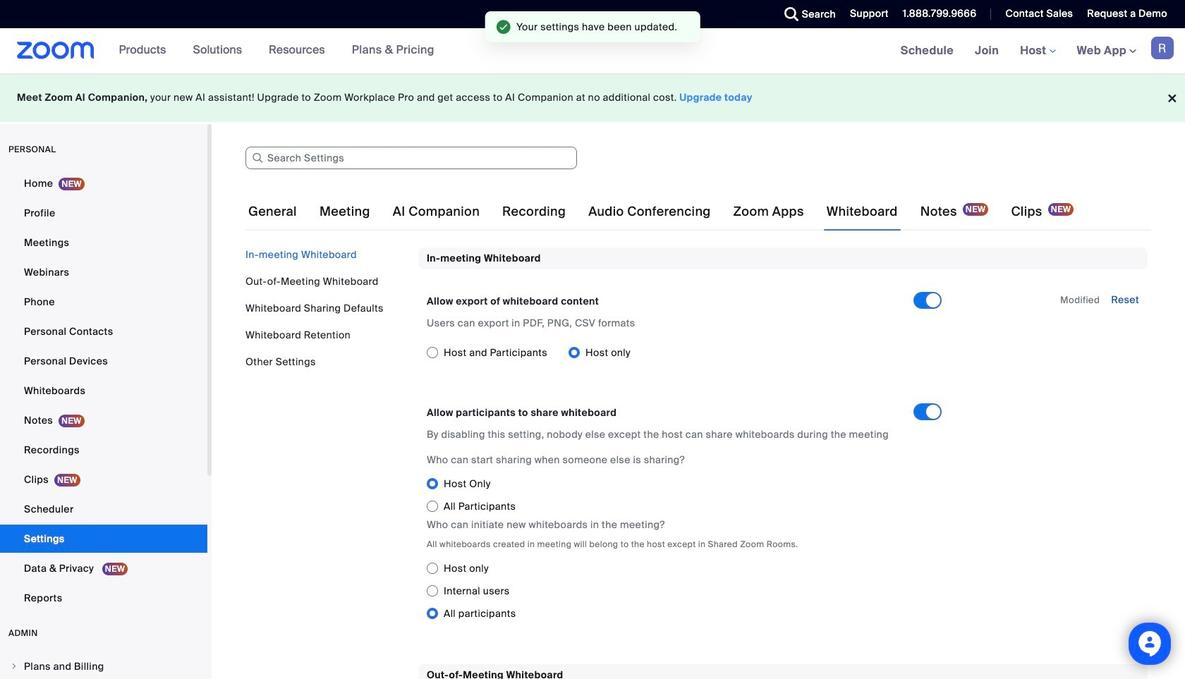Task type: vqa. For each thing, say whether or not it's contained in the screenshot.
Open Chat image
no



Task type: describe. For each thing, give the bounding box(es) containing it.
product information navigation
[[108, 28, 445, 73]]

success image
[[497, 20, 511, 34]]

zoom logo image
[[17, 42, 94, 59]]

personal menu menu
[[0, 169, 208, 614]]

right image
[[10, 663, 18, 671]]

3 option group from the top
[[427, 558, 954, 626]]

meetings navigation
[[891, 28, 1186, 74]]

in-meeting whiteboard element
[[419, 248, 1148, 643]]



Task type: locate. For each thing, give the bounding box(es) containing it.
2 option group from the top
[[427, 473, 954, 518]]

tabs of my account settings page tab list
[[246, 192, 1077, 232]]

Search Settings text field
[[246, 147, 577, 169]]

1 vertical spatial option group
[[427, 473, 954, 518]]

footer
[[0, 73, 1186, 122]]

menu bar
[[246, 248, 408, 369]]

1 option group from the top
[[427, 342, 914, 364]]

menu item
[[0, 654, 208, 680]]

profile picture image
[[1152, 37, 1175, 59]]

banner
[[0, 28, 1186, 74]]

2 vertical spatial option group
[[427, 558, 954, 626]]

option group
[[427, 342, 914, 364], [427, 473, 954, 518], [427, 558, 954, 626]]

0 vertical spatial option group
[[427, 342, 914, 364]]



